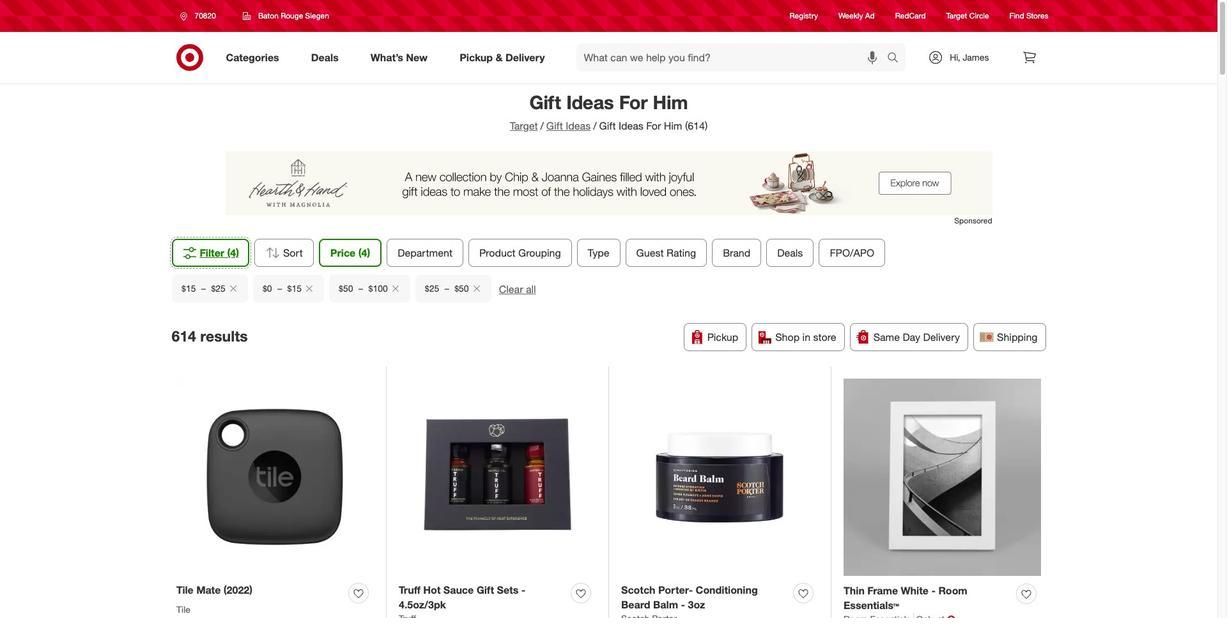 Task type: locate. For each thing, give the bounding box(es) containing it.
hot
[[423, 584, 441, 597]]

pickup inside button
[[707, 331, 738, 344]]

1 $15 from the left
[[181, 283, 196, 294]]

1 horizontal spatial delivery
[[923, 331, 960, 344]]

2 horizontal spatial -
[[931, 585, 936, 598]]

1 horizontal spatial $50
[[454, 283, 469, 294]]

0 horizontal spatial target
[[510, 120, 538, 132]]

2 tile from the top
[[176, 605, 190, 615]]

2 $25 from the left
[[425, 283, 439, 294]]

gift
[[529, 91, 561, 114], [546, 120, 563, 132], [599, 120, 616, 132], [477, 584, 494, 597]]

1 horizontal spatial pickup
[[707, 331, 738, 344]]

1 horizontal spatial -
[[681, 599, 685, 612]]

2 $15 from the left
[[287, 283, 301, 294]]

1 tile from the top
[[176, 584, 194, 597]]

(4) right price
[[358, 247, 370, 259]]

0 vertical spatial delivery
[[505, 51, 545, 64]]

thin
[[844, 585, 865, 598]]

shipping button
[[973, 323, 1046, 352]]

product grouping
[[479, 247, 561, 259]]

deals
[[311, 51, 339, 64], [777, 247, 803, 259]]

1 vertical spatial him
[[664, 120, 682, 132]]

0 horizontal spatial /
[[540, 120, 544, 132]]

(4) for price (4)
[[358, 247, 370, 259]]

tile mate (2022)
[[176, 584, 252, 597]]

$15 down filter (4) button
[[181, 283, 196, 294]]

gift right target link
[[546, 120, 563, 132]]

same
[[873, 331, 900, 344]]

- right sets at left bottom
[[521, 584, 526, 597]]

truff hot sauce gift sets - 4.5oz/3pk image
[[399, 379, 596, 576], [399, 379, 596, 576]]

1 horizontal spatial $15
[[287, 283, 301, 294]]

deals inside deals button
[[777, 247, 803, 259]]

1 vertical spatial deals
[[777, 247, 803, 259]]

scotch porter- conditioning beard balm - 3oz
[[621, 584, 758, 612]]

0 horizontal spatial $15
[[181, 283, 196, 294]]

- inside scotch porter- conditioning beard balm - 3oz
[[681, 599, 685, 612]]

guest
[[636, 247, 664, 259]]

target left circle
[[946, 11, 967, 21]]

/ right target link
[[540, 120, 544, 132]]

fpo/apo
[[830, 247, 874, 259]]

1 horizontal spatial (4)
[[358, 247, 370, 259]]

shop
[[775, 331, 800, 344]]

$25 down filter (4)
[[211, 283, 225, 294]]

0 horizontal spatial -
[[521, 584, 526, 597]]

0 vertical spatial pickup
[[460, 51, 493, 64]]

1 vertical spatial delivery
[[923, 331, 960, 344]]

rating
[[667, 247, 696, 259]]

target left gift ideas link
[[510, 120, 538, 132]]

0 vertical spatial target
[[946, 11, 967, 21]]

weekly
[[839, 11, 863, 21]]

3oz
[[688, 599, 705, 612]]

room
[[938, 585, 967, 598]]

4.5oz/3pk
[[399, 599, 446, 612]]

1 (4) from the left
[[227, 247, 239, 259]]

grouping
[[518, 247, 561, 259]]

- for scotch porter- conditioning beard balm - 3oz
[[681, 599, 685, 612]]

tile mate (2022) image
[[176, 379, 373, 576], [176, 379, 373, 576]]

gift left sets at left bottom
[[477, 584, 494, 597]]

clear all
[[499, 283, 536, 296]]

delivery
[[505, 51, 545, 64], [923, 331, 960, 344]]

2 $50 from the left
[[454, 283, 469, 294]]

deals right brand button
[[777, 247, 803, 259]]

tile for tile mate (2022)
[[176, 584, 194, 597]]

white
[[901, 585, 929, 598]]

1 horizontal spatial $25
[[425, 283, 439, 294]]

conditioning
[[696, 584, 758, 597]]

guest rating button
[[625, 239, 707, 267]]

(4) inside button
[[227, 247, 239, 259]]

$15  –  $25
[[181, 283, 225, 294]]

mate
[[196, 584, 221, 597]]

pickup
[[460, 51, 493, 64], [707, 331, 738, 344]]

deals down siegen
[[311, 51, 339, 64]]

2 (4) from the left
[[358, 247, 370, 259]]

pickup button
[[684, 323, 747, 352]]

$50 left $100
[[338, 283, 353, 294]]

filter
[[200, 247, 224, 259]]

tile for tile
[[176, 605, 190, 615]]

0 horizontal spatial pickup
[[460, 51, 493, 64]]

sets
[[497, 584, 519, 597]]

$50
[[338, 283, 353, 294], [454, 283, 469, 294]]

1 vertical spatial tile
[[176, 605, 190, 615]]

$15 right $0
[[287, 283, 301, 294]]

what's new
[[371, 51, 428, 64]]

delivery right day
[[923, 331, 960, 344]]

him
[[653, 91, 688, 114], [664, 120, 682, 132]]

porter-
[[658, 584, 693, 597]]

/
[[540, 120, 544, 132], [593, 120, 597, 132]]

$25
[[211, 283, 225, 294], [425, 283, 439, 294]]

tile up tile 'link'
[[176, 584, 194, 597]]

- left 3oz
[[681, 599, 685, 612]]

same day delivery button
[[850, 323, 968, 352]]

0 horizontal spatial $25
[[211, 283, 225, 294]]

tile down tile mate (2022) link
[[176, 605, 190, 615]]

gift ideas link
[[546, 120, 591, 132]]

/ right gift ideas link
[[593, 120, 597, 132]]

delivery inside button
[[923, 331, 960, 344]]

0 vertical spatial tile
[[176, 584, 194, 597]]

$25 down "department" button
[[425, 283, 439, 294]]

0 horizontal spatial $50
[[338, 283, 353, 294]]

-
[[521, 584, 526, 597], [931, 585, 936, 598], [681, 599, 685, 612]]

0 horizontal spatial delivery
[[505, 51, 545, 64]]

him up "(614)"
[[653, 91, 688, 114]]

for
[[619, 91, 648, 114], [646, 120, 661, 132]]

1 horizontal spatial /
[[593, 120, 597, 132]]

pickup for pickup
[[707, 331, 738, 344]]

find
[[1010, 11, 1024, 21]]

1 vertical spatial target
[[510, 120, 538, 132]]

$50 left "clear"
[[454, 283, 469, 294]]

1 $25 from the left
[[211, 283, 225, 294]]

store
[[813, 331, 836, 344]]

gift inside truff hot sauce gift sets - 4.5oz/3pk
[[477, 584, 494, 597]]

0 horizontal spatial deals
[[311, 51, 339, 64]]

- right white
[[931, 585, 936, 598]]

1 vertical spatial pickup
[[707, 331, 738, 344]]

advertisement region
[[225, 151, 992, 215]]

sort button
[[254, 239, 314, 267]]

target
[[946, 11, 967, 21], [510, 120, 538, 132]]

search button
[[882, 43, 912, 74]]

- inside truff hot sauce gift sets - 4.5oz/3pk
[[521, 584, 526, 597]]

delivery right the "&"
[[505, 51, 545, 64]]

him left "(614)"
[[664, 120, 682, 132]]

filter (4)
[[200, 247, 239, 259]]

siegen
[[305, 11, 329, 20]]

$15
[[181, 283, 196, 294], [287, 283, 301, 294]]

thin frame white - room essentials™ image
[[844, 379, 1041, 577], [844, 379, 1041, 577]]

registry link
[[790, 10, 818, 21]]

brand
[[723, 247, 750, 259]]

$0  –  $15 button
[[253, 275, 324, 303]]

product grouping button
[[468, 239, 572, 267]]

614 results
[[172, 327, 248, 345]]

(4) right filter
[[227, 247, 239, 259]]

70820 button
[[172, 4, 229, 27]]

0 vertical spatial deals
[[311, 51, 339, 64]]

hi, james
[[950, 52, 989, 63]]

deals inside deals link
[[311, 51, 339, 64]]

1 horizontal spatial deals
[[777, 247, 803, 259]]

scotch porter- conditioning beard balm - 3oz image
[[621, 379, 818, 576], [621, 379, 818, 576]]

same day delivery
[[873, 331, 960, 344]]

tile inside tile mate (2022) link
[[176, 584, 194, 597]]

0 horizontal spatial (4)
[[227, 247, 239, 259]]

redcard link
[[895, 10, 926, 21]]

(4)
[[227, 247, 239, 259], [358, 247, 370, 259]]

1 horizontal spatial target
[[946, 11, 967, 21]]



Task type: describe. For each thing, give the bounding box(es) containing it.
shipping
[[997, 331, 1038, 344]]

$15 inside $0  –  $15 button
[[287, 283, 301, 294]]

balm
[[653, 599, 678, 612]]

(614)
[[685, 120, 708, 132]]

baton rouge siegen button
[[234, 4, 337, 27]]

scotch porter- conditioning beard balm - 3oz link
[[621, 583, 788, 613]]

$100
[[368, 283, 387, 294]]

sauce
[[443, 584, 474, 597]]

what's
[[371, 51, 403, 64]]

scotch
[[621, 584, 655, 597]]

baton
[[258, 11, 279, 20]]

stores
[[1026, 11, 1048, 21]]

70820
[[195, 11, 216, 20]]

categories link
[[215, 43, 295, 72]]

department button
[[387, 239, 463, 267]]

deals button
[[766, 239, 814, 267]]

tile mate (2022) link
[[176, 583, 252, 598]]

ideas up gift ideas link
[[566, 91, 614, 114]]

target link
[[510, 120, 538, 132]]

ideas up advertisement region
[[619, 120, 643, 132]]

tile link
[[176, 604, 190, 617]]

0 vertical spatial him
[[653, 91, 688, 114]]

target inside the gift ideas for him target / gift ideas / gift ideas for him (614)
[[510, 120, 538, 132]]

deals for deals button
[[777, 247, 803, 259]]

target circle
[[946, 11, 989, 21]]

thin frame white - room essentials™
[[844, 585, 967, 612]]

$50  –  $100
[[338, 283, 387, 294]]

delivery for pickup & delivery
[[505, 51, 545, 64]]

(4) for filter (4)
[[227, 247, 239, 259]]

deals link
[[300, 43, 355, 72]]

0 vertical spatial for
[[619, 91, 648, 114]]

$25  –  $50 button
[[415, 275, 491, 303]]

shop in store button
[[752, 323, 845, 352]]

rouge
[[281, 11, 303, 20]]

registry
[[790, 11, 818, 21]]

1 $50 from the left
[[338, 283, 353, 294]]

truff
[[399, 584, 420, 597]]

- for truff hot sauce gift sets - 4.5oz/3pk
[[521, 584, 526, 597]]

$25 inside $25  –  $50 button
[[425, 283, 439, 294]]

find stores
[[1010, 11, 1048, 21]]

all
[[526, 283, 536, 296]]

frame
[[867, 585, 898, 598]]

$25  –  $50
[[425, 283, 469, 294]]

614
[[172, 327, 196, 345]]

guest rating
[[636, 247, 696, 259]]

search
[[882, 52, 912, 65]]

$50  –  $100 button
[[329, 275, 410, 303]]

pickup & delivery
[[460, 51, 545, 64]]

clear all button
[[499, 282, 536, 297]]

gift ideas for him target / gift ideas / gift ideas for him (614)
[[510, 91, 708, 132]]

gift right gift ideas link
[[599, 120, 616, 132]]

type
[[588, 247, 609, 259]]

james
[[963, 52, 989, 63]]

What can we help you find? suggestions appear below search field
[[576, 43, 890, 72]]

filter (4) button
[[172, 239, 249, 267]]

$15 inside $15  –  $25 button
[[181, 283, 196, 294]]

department
[[398, 247, 453, 259]]

type button
[[577, 239, 620, 267]]

deals for deals link
[[311, 51, 339, 64]]

$0
[[262, 283, 272, 294]]

1 / from the left
[[540, 120, 544, 132]]

1 vertical spatial for
[[646, 120, 661, 132]]

redcard
[[895, 11, 926, 21]]

sponsored
[[954, 216, 992, 226]]

results
[[200, 327, 248, 345]]

beard
[[621, 599, 650, 612]]

gift up target link
[[529, 91, 561, 114]]

sort
[[283, 247, 303, 259]]

$25 inside $15  –  $25 button
[[211, 283, 225, 294]]

ad
[[865, 11, 875, 21]]

new
[[406, 51, 428, 64]]

(2022)
[[224, 584, 252, 597]]

truff hot sauce gift sets - 4.5oz/3pk link
[[399, 583, 566, 613]]

target circle link
[[946, 10, 989, 21]]

weekly ad
[[839, 11, 875, 21]]

product
[[479, 247, 515, 259]]

in
[[802, 331, 810, 344]]

categories
[[226, 51, 279, 64]]

pickup & delivery link
[[449, 43, 561, 72]]

weekly ad link
[[839, 10, 875, 21]]

- inside thin frame white - room essentials™
[[931, 585, 936, 598]]

$15  –  $25 button
[[172, 275, 248, 303]]

find stores link
[[1010, 10, 1048, 21]]

day
[[903, 331, 920, 344]]

ideas right target link
[[566, 120, 591, 132]]

fpo/apo button
[[819, 239, 885, 267]]

circle
[[969, 11, 989, 21]]

$0  –  $15
[[262, 283, 301, 294]]

what's new link
[[360, 43, 444, 72]]

2 / from the left
[[593, 120, 597, 132]]

price
[[330, 247, 356, 259]]

delivery for same day delivery
[[923, 331, 960, 344]]

pickup for pickup & delivery
[[460, 51, 493, 64]]

&
[[496, 51, 503, 64]]

essentials™
[[844, 599, 899, 612]]

hi,
[[950, 52, 960, 63]]



Task type: vqa. For each thing, say whether or not it's contained in the screenshot.
the Sauce
yes



